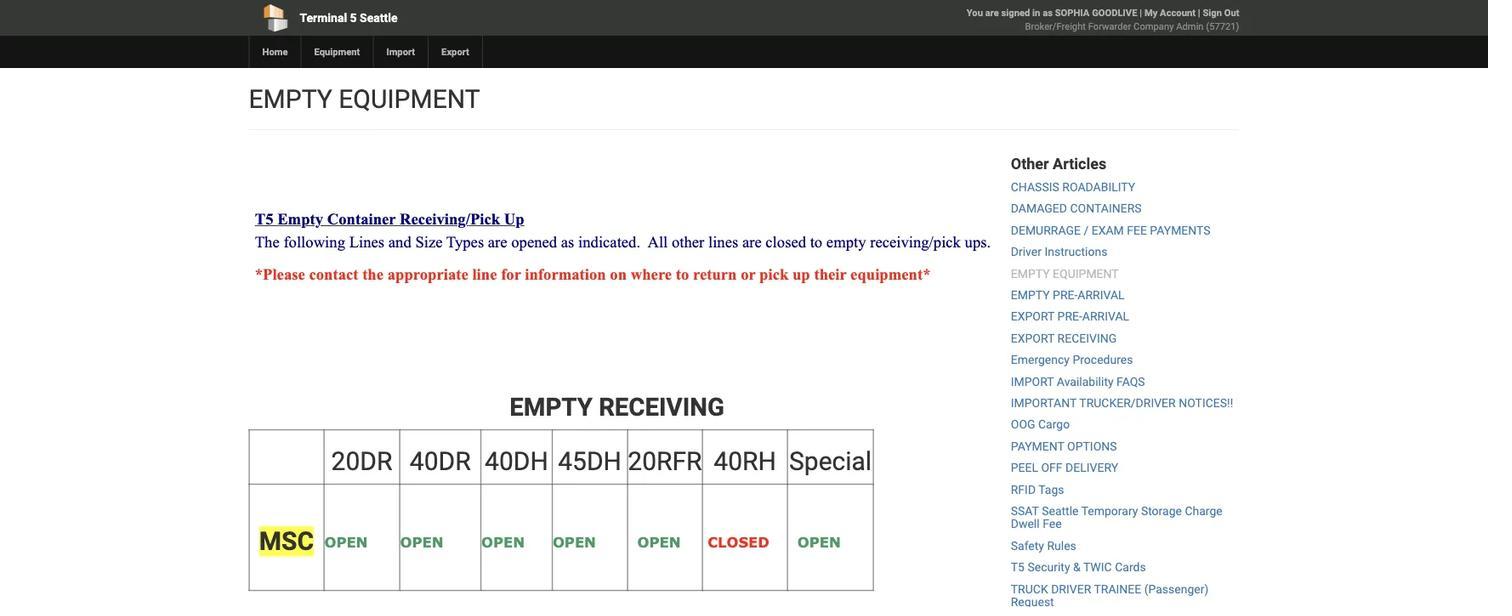 Task type: describe. For each thing, give the bounding box(es) containing it.
export
[[442, 46, 470, 57]]

tags
[[1039, 483, 1065, 497]]

payments
[[1151, 223, 1211, 237]]

request
[[1011, 595, 1055, 607]]

40dr
[[410, 446, 471, 476]]

1 vertical spatial pre-
[[1058, 310, 1083, 324]]

(57721)
[[1207, 21, 1240, 32]]

or
[[741, 265, 756, 283]]

my
[[1145, 7, 1158, 18]]

driver
[[1011, 245, 1042, 259]]

empty pre-arrival link
[[1011, 288, 1125, 302]]

2 export from the top
[[1011, 331, 1055, 345]]

are inside you are signed in as sophia goodlive | my account | sign out broker/freight forwarder company admin (57721)
[[986, 7, 999, 18]]

and
[[389, 233, 412, 250]]

ssat seattle temporary storage charge dwell fee link
[[1011, 504, 1223, 531]]

instructions
[[1045, 245, 1108, 259]]

availability
[[1057, 375, 1114, 389]]

equipment link
[[301, 36, 373, 68]]

where
[[631, 265, 672, 283]]

0 vertical spatial arrival
[[1078, 288, 1125, 302]]

the
[[255, 233, 280, 250]]

1 open from the left
[[325, 534, 368, 551]]

2 | from the left
[[1199, 7, 1201, 18]]

1 export from the top
[[1011, 310, 1055, 324]]

container
[[327, 211, 396, 228]]

you
[[967, 7, 983, 18]]

export link
[[428, 36, 482, 68]]

options
[[1068, 439, 1118, 454]]

delivery
[[1066, 461, 1119, 475]]

faqs
[[1117, 375, 1146, 389]]

company
[[1134, 21, 1174, 32]]

closed
[[708, 534, 770, 551]]

0 vertical spatial to
[[810, 233, 823, 250]]

other
[[672, 233, 705, 250]]

goodlive
[[1092, 7, 1138, 18]]

0 horizontal spatial t5
[[255, 211, 274, 228]]

terminal
[[300, 11, 347, 25]]

sign out link
[[1203, 7, 1240, 18]]

trainee
[[1094, 582, 1142, 596]]

appropriate
[[388, 265, 469, 283]]

safety
[[1011, 539, 1045, 553]]

storage
[[1142, 504, 1183, 518]]

safety rules link
[[1011, 539, 1077, 553]]

rfid
[[1011, 483, 1036, 497]]

off
[[1042, 461, 1063, 475]]

the following lines and size types are opened as indicated.  all other lines are closed to empty receiving/pick ups.
[[255, 233, 991, 250]]

other articles chassis roadability damaged containers demurrage / exam fee payments driver instructions empty equipment empty pre-arrival export pre-arrival export receiving emergency procedures import availability faqs important trucker/driver notices!! oog cargo payment options peel off delivery rfid tags ssat seattle temporary storage charge dwell fee safety rules t5 security & twic cards truck driver trainee (passenger) request
[[1011, 155, 1234, 607]]

payment options link
[[1011, 439, 1118, 454]]

oog cargo link
[[1011, 418, 1070, 432]]

rfid tags link
[[1011, 483, 1065, 497]]

6 open from the left
[[798, 534, 841, 551]]

information
[[525, 265, 606, 283]]

sophia
[[1056, 7, 1090, 18]]

5
[[350, 11, 357, 25]]

driver
[[1052, 582, 1092, 596]]

0 horizontal spatial receiving
[[599, 393, 725, 422]]

roadability
[[1063, 180, 1136, 194]]

security
[[1028, 561, 1071, 575]]

msc
[[259, 527, 314, 557]]

their
[[815, 265, 847, 283]]

empty
[[277, 211, 323, 228]]

lines
[[349, 233, 385, 250]]

cargo
[[1039, 418, 1070, 432]]

empty
[[827, 233, 867, 250]]

rules
[[1048, 539, 1077, 553]]

peel
[[1011, 461, 1039, 475]]

admin
[[1177, 21, 1204, 32]]

0 horizontal spatial are
[[488, 233, 508, 250]]

up
[[793, 265, 811, 283]]

emergency
[[1011, 353, 1070, 367]]

1 | from the left
[[1140, 7, 1143, 18]]

home
[[262, 46, 288, 57]]

all
[[648, 233, 668, 250]]

pick
[[760, 265, 789, 283]]

for
[[501, 265, 521, 283]]

as inside you are signed in as sophia goodlive | my account | sign out broker/freight forwarder company admin (57721)
[[1043, 7, 1053, 18]]

you are signed in as sophia goodlive | my account | sign out broker/freight forwarder company admin (57721)
[[967, 7, 1240, 32]]

cards
[[1115, 561, 1146, 575]]

truck
[[1011, 582, 1049, 596]]



Task type: locate. For each thing, give the bounding box(es) containing it.
*please
[[255, 265, 305, 283]]

sign
[[1203, 7, 1222, 18]]

open
[[325, 534, 368, 551], [400, 534, 444, 551], [482, 534, 525, 551], [553, 534, 596, 551], [638, 534, 681, 551], [798, 534, 841, 551]]

are right lines
[[743, 233, 762, 250]]

home link
[[249, 36, 301, 68]]

size
[[415, 233, 443, 250]]

pre- down empty pre-arrival link at the top of the page
[[1058, 310, 1083, 324]]

empty receiving
[[510, 393, 725, 422]]

oog
[[1011, 418, 1036, 432]]

t5
[[255, 211, 274, 228], [1011, 561, 1025, 575]]

important
[[1011, 396, 1077, 410]]

import availability faqs link
[[1011, 375, 1146, 389]]

export pre-arrival link
[[1011, 310, 1130, 324]]

equipment down instructions
[[1053, 267, 1119, 281]]

1 horizontal spatial seattle
[[1042, 504, 1079, 518]]

broker/freight
[[1026, 21, 1086, 32]]

notices!!
[[1179, 396, 1234, 410]]

trucker/driver
[[1080, 396, 1176, 410]]

fee
[[1127, 223, 1148, 237]]

0 horizontal spatial |
[[1140, 7, 1143, 18]]

open down 45dh
[[553, 534, 596, 551]]

0 horizontal spatial equipment
[[339, 84, 480, 114]]

45dh 20rfr
[[558, 446, 702, 476]]

t5 down safety
[[1011, 561, 1025, 575]]

important trucker/driver notices!! link
[[1011, 396, 1234, 410]]

t5 inside other articles chassis roadability damaged containers demurrage / exam fee payments driver instructions empty equipment empty pre-arrival export pre-arrival export receiving emergency procedures import availability faqs important trucker/driver notices!! oog cargo payment options peel off delivery rfid tags ssat seattle temporary storage charge dwell fee safety rules t5 security & twic cards truck driver trainee (passenger) request
[[1011, 561, 1025, 575]]

receiving/pick
[[870, 233, 961, 250]]

line
[[473, 265, 497, 283]]

0 vertical spatial seattle
[[360, 11, 398, 25]]

1 vertical spatial receiving
[[599, 393, 725, 422]]

open left closed
[[638, 534, 681, 551]]

open right closed
[[798, 534, 841, 551]]

charge
[[1185, 504, 1223, 518]]

1 vertical spatial arrival
[[1083, 310, 1130, 324]]

1 vertical spatial to
[[676, 265, 689, 283]]

receiving up 20rfr
[[599, 393, 725, 422]]

equipment
[[339, 84, 480, 114], [1053, 267, 1119, 281]]

1 horizontal spatial are
[[743, 233, 762, 250]]

to right where
[[676, 265, 689, 283]]

ups.
[[965, 233, 991, 250]]

|
[[1140, 7, 1143, 18], [1199, 7, 1201, 18]]

2 open from the left
[[400, 534, 444, 551]]

equipment*
[[851, 265, 931, 283]]

1 horizontal spatial equipment
[[1053, 267, 1119, 281]]

opened
[[512, 233, 557, 250]]

open down the 40dh
[[482, 534, 525, 551]]

1 horizontal spatial as
[[1043, 7, 1053, 18]]

40rh
[[714, 446, 777, 476]]

pre- up export pre-arrival link
[[1053, 288, 1078, 302]]

peel off delivery link
[[1011, 461, 1119, 475]]

open down 40dr
[[400, 534, 444, 551]]

types
[[447, 233, 484, 250]]

1 horizontal spatial receiving
[[1058, 331, 1117, 345]]

special
[[790, 446, 872, 476]]

1 horizontal spatial |
[[1199, 7, 1201, 18]]

0 vertical spatial export
[[1011, 310, 1055, 324]]

as
[[1043, 7, 1053, 18], [561, 233, 575, 250]]

damaged containers link
[[1011, 202, 1142, 216]]

1 vertical spatial seattle
[[1042, 504, 1079, 518]]

export up export receiving link on the right of page
[[1011, 310, 1055, 324]]

emergency procedures link
[[1011, 353, 1134, 367]]

0 vertical spatial t5
[[255, 211, 274, 228]]

0 vertical spatial pre-
[[1053, 288, 1078, 302]]

1 vertical spatial as
[[561, 233, 575, 250]]

2 horizontal spatial are
[[986, 7, 999, 18]]

chassis
[[1011, 180, 1060, 194]]

following
[[284, 233, 345, 250]]

3 open from the left
[[482, 534, 525, 551]]

1 vertical spatial t5
[[1011, 561, 1025, 575]]

receiving up 'emergency procedures' link
[[1058, 331, 1117, 345]]

seattle inside 'link'
[[360, 11, 398, 25]]

arrival up export pre-arrival link
[[1078, 288, 1125, 302]]

t5 up 'the'
[[255, 211, 274, 228]]

0 vertical spatial receiving
[[1058, 331, 1117, 345]]

my account link
[[1145, 7, 1196, 18]]

40dh
[[485, 446, 549, 476]]

1 vertical spatial export
[[1011, 331, 1055, 345]]

0 vertical spatial as
[[1043, 7, 1053, 18]]

ssat
[[1011, 504, 1039, 518]]

(passenger)
[[1145, 582, 1209, 596]]

signed
[[1002, 7, 1031, 18]]

seattle inside other articles chassis roadability damaged containers demurrage / exam fee payments driver instructions empty equipment empty pre-arrival export pre-arrival export receiving emergency procedures import availability faqs important trucker/driver notices!! oog cargo payment options peel off delivery rfid tags ssat seattle temporary storage charge dwell fee safety rules t5 security & twic cards truck driver trainee (passenger) request
[[1042, 504, 1079, 518]]

| left my
[[1140, 7, 1143, 18]]

receiving
[[1058, 331, 1117, 345], [599, 393, 725, 422]]

1 horizontal spatial to
[[810, 233, 823, 250]]

temporary
[[1082, 504, 1139, 518]]

are right you
[[986, 7, 999, 18]]

export up the emergency
[[1011, 331, 1055, 345]]

out
[[1225, 7, 1240, 18]]

0 horizontal spatial to
[[676, 265, 689, 283]]

open right msc
[[325, 534, 368, 551]]

import
[[1011, 375, 1054, 389]]

empty
[[249, 84, 332, 114], [1011, 267, 1050, 281], [1011, 288, 1050, 302], [510, 393, 593, 422]]

45dh
[[558, 446, 622, 476]]

| left sign
[[1199, 7, 1201, 18]]

export receiving link
[[1011, 331, 1117, 345]]

contact
[[309, 265, 359, 283]]

20dr
[[331, 446, 393, 476]]

in
[[1033, 7, 1041, 18]]

5 open from the left
[[638, 534, 681, 551]]

terminal 5 seattle link
[[249, 0, 647, 36]]

articles
[[1053, 155, 1107, 173]]

are
[[986, 7, 999, 18], [488, 233, 508, 250], [743, 233, 762, 250]]

empty equipment
[[249, 84, 480, 114]]

to left empty
[[810, 233, 823, 250]]

forwarder
[[1089, 21, 1132, 32]]

the
[[363, 265, 384, 283]]

1 vertical spatial equipment
[[1053, 267, 1119, 281]]

20rfr
[[628, 446, 702, 476]]

seattle down tags
[[1042, 504, 1079, 518]]

0 horizontal spatial seattle
[[360, 11, 398, 25]]

demurrage
[[1011, 223, 1081, 237]]

0 horizontal spatial as
[[561, 233, 575, 250]]

receiving/pick
[[400, 211, 500, 228]]

as up information
[[561, 233, 575, 250]]

as right in
[[1043, 7, 1053, 18]]

equipment inside other articles chassis roadability damaged containers demurrage / exam fee payments driver instructions empty equipment empty pre-arrival export pre-arrival export receiving emergency procedures import availability faqs important trucker/driver notices!! oog cargo payment options peel off delivery rfid tags ssat seattle temporary storage charge dwell fee safety rules t5 security & twic cards truck driver trainee (passenger) request
[[1053, 267, 1119, 281]]

equipment down "import"
[[339, 84, 480, 114]]

truck driver trainee (passenger) request link
[[1011, 582, 1209, 607]]

equipment
[[314, 46, 360, 57]]

chassis roadability link
[[1011, 180, 1136, 194]]

1 horizontal spatial t5
[[1011, 561, 1025, 575]]

arrival up procedures
[[1083, 310, 1130, 324]]

fee
[[1043, 517, 1062, 531]]

are down up
[[488, 233, 508, 250]]

lines
[[709, 233, 739, 250]]

receiving inside other articles chassis roadability damaged containers demurrage / exam fee payments driver instructions empty equipment empty pre-arrival export pre-arrival export receiving emergency procedures import availability faqs important trucker/driver notices!! oog cargo payment options peel off delivery rfid tags ssat seattle temporary storage charge dwell fee safety rules t5 security & twic cards truck driver trainee (passenger) request
[[1058, 331, 1117, 345]]

exam
[[1092, 223, 1125, 237]]

up
[[504, 211, 525, 228]]

to
[[810, 233, 823, 250], [676, 265, 689, 283]]

4 open from the left
[[553, 534, 596, 551]]

seattle right 5
[[360, 11, 398, 25]]

damaged
[[1011, 202, 1068, 216]]

0 vertical spatial equipment
[[339, 84, 480, 114]]

dwell
[[1011, 517, 1040, 531]]

t5 empty container receiving/pick up
[[255, 211, 525, 228]]

on
[[610, 265, 627, 283]]



Task type: vqa. For each thing, say whether or not it's contained in the screenshot.
entering
no



